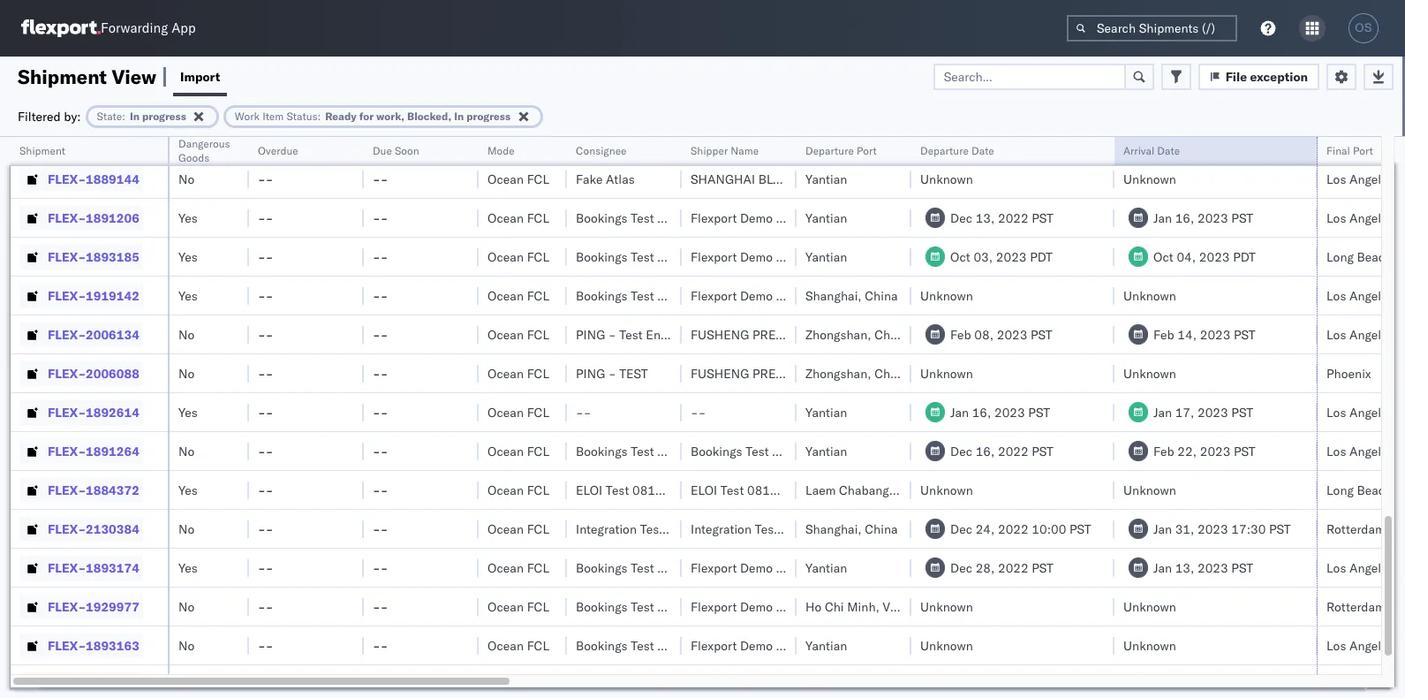 Task type: locate. For each thing, give the bounding box(es) containing it.
ocean fcl for flex-1893174
[[488, 560, 550, 576]]

0 vertical spatial 13,
[[976, 210, 995, 226]]

yes down goods at the left of page
[[179, 210, 198, 226]]

shanghai
[[691, 171, 756, 187]]

0 horizontal spatial oct
[[951, 249, 971, 265]]

14 fcl from the top
[[527, 638, 550, 653]]

1 vertical spatial ping
[[576, 365, 606, 381]]

bookings test consignee
[[576, 210, 717, 226], [576, 249, 717, 265], [576, 288, 717, 304], [576, 443, 717, 459], [576, 560, 717, 576], [576, 599, 717, 615], [576, 638, 717, 653]]

2 demo from the top
[[740, 249, 773, 265]]

2023 for jan 16, 2023 pst
[[1198, 404, 1229, 420]]

pst up dec 16, 2022 pst
[[1029, 404, 1051, 420]]

co.
[[823, 210, 840, 226], [823, 249, 840, 265], [823, 288, 840, 304], [823, 560, 840, 576], [823, 638, 840, 653]]

no right 1929977
[[179, 599, 195, 615]]

1 horizontal spatial :
[[318, 109, 321, 122]]

1 horizontal spatial eloi test 081801
[[691, 482, 794, 498]]

flex- up flex-1919142 button
[[48, 249, 86, 265]]

bookings test shipper china
[[691, 443, 852, 459]]

no for flex-1893163
[[179, 638, 195, 653]]

flex-2006134 button
[[19, 322, 143, 347]]

2 2022 from the top
[[999, 443, 1029, 459]]

13 fcl from the top
[[527, 599, 550, 615]]

ocean for 2006088
[[488, 365, 524, 381]]

2 flex- from the top
[[48, 171, 86, 187]]

ne
[[1393, 521, 1406, 537], [1393, 599, 1406, 615]]

2023 right 08,
[[997, 327, 1028, 342]]

2 ping from the top
[[576, 365, 606, 381]]

china for ping - test entity
[[875, 327, 908, 342]]

17:30
[[1232, 521, 1267, 537]]

ocean fcl for flex-2006134
[[488, 327, 550, 342]]

no right 1893163
[[179, 638, 195, 653]]

1 departure from the left
[[806, 144, 854, 157]]

5 los angeles, c from the top
[[1327, 327, 1406, 342]]

flex-1889408
[[48, 132, 139, 148]]

1 horizontal spatial in
[[454, 109, 464, 122]]

file
[[1226, 68, 1248, 84]]

c for flex-1891206
[[1402, 210, 1406, 226]]

13, up 03,
[[976, 210, 995, 226]]

precision for ping - test
[[753, 365, 818, 381]]

1 vertical spatial 16,
[[973, 404, 992, 420]]

1 ocean fcl from the top
[[488, 132, 550, 148]]

flex-1929977
[[48, 599, 139, 615]]

0 vertical spatial beach,
[[1358, 249, 1397, 265]]

1919142
[[86, 288, 139, 304]]

flex-1893174
[[48, 560, 139, 576]]

fcl for flex-1892614
[[527, 404, 550, 420]]

flex- for 1891264
[[48, 443, 86, 459]]

ping up 'ping - test'
[[576, 327, 606, 342]]

2022 right 24,
[[999, 521, 1029, 537]]

1 horizontal spatial departure
[[921, 144, 969, 157]]

2 angeles, from the top
[[1350, 171, 1399, 187]]

view
[[112, 64, 156, 89]]

8 angeles, from the top
[[1350, 560, 1399, 576]]

ocean for 1884372
[[488, 482, 524, 498]]

flex- up flex-2006088 button
[[48, 327, 86, 342]]

flexport demo shipper (vietnam)
[[691, 599, 884, 615]]

jan up oct 04, 2023 pdt
[[1154, 210, 1173, 226]]

4 flex- from the top
[[48, 249, 86, 265]]

exception
[[1251, 68, 1309, 84]]

flexport for 1893174
[[691, 560, 737, 576]]

-
[[258, 132, 266, 148], [266, 132, 273, 148], [373, 132, 381, 148], [381, 132, 388, 148], [576, 132, 584, 148], [584, 132, 592, 148], [691, 132, 699, 148], [699, 132, 706, 148], [258, 171, 266, 187], [266, 171, 273, 187], [373, 171, 381, 187], [381, 171, 388, 187], [258, 210, 266, 226], [266, 210, 273, 226], [373, 210, 381, 226], [381, 210, 388, 226], [258, 249, 266, 265], [266, 249, 273, 265], [373, 249, 381, 265], [381, 249, 388, 265], [258, 288, 266, 304], [266, 288, 273, 304], [373, 288, 381, 304], [381, 288, 388, 304], [258, 327, 266, 342], [266, 327, 273, 342], [373, 327, 381, 342], [381, 327, 388, 342], [609, 327, 616, 342], [258, 365, 266, 381], [266, 365, 273, 381], [373, 365, 381, 381], [381, 365, 388, 381], [609, 365, 616, 381], [258, 404, 266, 420], [266, 404, 273, 420], [373, 404, 381, 420], [381, 404, 388, 420], [576, 404, 584, 420], [584, 404, 592, 420], [691, 404, 699, 420], [699, 404, 706, 420], [258, 443, 266, 459], [266, 443, 273, 459], [373, 443, 381, 459], [381, 443, 388, 459], [258, 482, 266, 498], [266, 482, 273, 498], [373, 482, 381, 498], [381, 482, 388, 498], [258, 521, 266, 537], [266, 521, 273, 537], [373, 521, 381, 537], [381, 521, 388, 537], [258, 560, 266, 576], [266, 560, 273, 576], [373, 560, 381, 576], [381, 560, 388, 576], [258, 599, 266, 615], [266, 599, 273, 615], [373, 599, 381, 615], [381, 599, 388, 615], [258, 638, 266, 653], [266, 638, 273, 653], [373, 638, 381, 653], [381, 638, 388, 653], [258, 676, 266, 692], [266, 676, 273, 692], [373, 676, 381, 692], [381, 676, 388, 692]]

departure for departure date
[[921, 144, 969, 157]]

no for flex-2130384
[[179, 521, 195, 537]]

: left ready
[[318, 109, 321, 122]]

jan up dec 16, 2022 pst
[[951, 404, 969, 420]]

jan 16, 2023 pst up oct 04, 2023 pdt
[[1154, 210, 1254, 226]]

ocean for 1889144
[[488, 171, 524, 187]]

fusheng precision co., ltd
[[691, 327, 871, 342], [691, 365, 871, 381]]

flex- down "flex-1929977" button
[[48, 638, 86, 653]]

2 long beach, c from the top
[[1327, 482, 1406, 498]]

date up dec 13, 2022 pst
[[972, 144, 995, 157]]

4 no from the top
[[179, 365, 195, 381]]

1 vertical spatial fusheng
[[691, 365, 750, 381]]

1 vertical spatial shanghai,
[[806, 288, 862, 304]]

1 vertical spatial ltd
[[850, 327, 871, 342]]

yes right 1893185 on the left of page
[[179, 249, 198, 265]]

shipper
[[691, 144, 728, 157], [776, 210, 820, 226], [776, 249, 820, 265], [776, 288, 820, 304], [773, 443, 816, 459], [776, 560, 820, 576], [776, 599, 820, 615], [776, 638, 820, 653]]

3 yes from the top
[[179, 288, 198, 304]]

4 bookings test consignee from the top
[[576, 443, 717, 459]]

1 vertical spatial fusheng precision co., ltd
[[691, 365, 871, 381]]

0 vertical spatial long
[[1327, 249, 1355, 265]]

in
[[130, 109, 140, 122], [454, 109, 464, 122]]

flex- for 1893174
[[48, 560, 86, 576]]

no down goods at the left of page
[[179, 171, 195, 187]]

6 bookings test consignee from the top
[[576, 599, 717, 615]]

ocean for 2006134
[[488, 327, 524, 342]]

los for flex-1893163
[[1327, 638, 1347, 653]]

16, up dec 16, 2022 pst
[[973, 404, 992, 420]]

1 horizontal spatial jan 16, 2023 pst
[[1154, 210, 1254, 226]]

8 resize handle column header from the left
[[891, 137, 912, 698]]

flex- up 'flex-1891264' button in the bottom left of the page
[[48, 404, 86, 420]]

1 precision from the top
[[753, 327, 818, 342]]

fake atlas
[[576, 171, 635, 187]]

fusheng
[[691, 327, 750, 342], [691, 365, 750, 381]]

ocean fcl for flex-1891206
[[488, 210, 550, 226]]

0 horizontal spatial port
[[857, 144, 877, 157]]

jan down jan 31, 2023 17:30 pst
[[1154, 560, 1173, 576]]

fcl for flex-1889144
[[527, 171, 550, 187]]

1 horizontal spatial pdt
[[1234, 249, 1256, 265]]

rotterdam,
[[1327, 521, 1390, 537], [1327, 599, 1390, 615]]

0 vertical spatial fusheng
[[691, 327, 750, 342]]

yes for flex-1892614
[[179, 404, 198, 420]]

bookings for flex-1893163
[[576, 638, 628, 653]]

16, up the 04,
[[1176, 210, 1195, 226]]

1 fusheng precision co., ltd from the top
[[691, 327, 871, 342]]

oct
[[951, 249, 971, 265], [1154, 249, 1174, 265]]

pst down the 17:30
[[1232, 560, 1254, 576]]

2 in from the left
[[454, 109, 464, 122]]

12 ocean from the top
[[488, 560, 524, 576]]

8 flex- from the top
[[48, 404, 86, 420]]

3 yantian from the top
[[806, 249, 848, 265]]

1 vertical spatial long
[[1327, 482, 1355, 498]]

13 ocean from the top
[[488, 599, 524, 615]]

9 flex- from the top
[[48, 443, 86, 459]]

3 dec from the top
[[951, 521, 973, 537]]

0 horizontal spatial pdt
[[1030, 249, 1053, 265]]

7 los angeles, c from the top
[[1327, 443, 1406, 459]]

departure date button
[[912, 141, 1098, 158]]

flex- down flex-2006134 button
[[48, 365, 86, 381]]

1 horizontal spatial progress
[[467, 109, 511, 122]]

6 yantian from the top
[[806, 560, 848, 576]]

port
[[857, 144, 877, 157], [1354, 144, 1374, 157]]

2 vertical spatial co.,
[[821, 365, 847, 381]]

8 ocean from the top
[[488, 404, 524, 420]]

1 ocean from the top
[[488, 132, 524, 148]]

resize handle column header for shipment
[[147, 137, 168, 698]]

shipper for flex-1929977
[[776, 599, 820, 615]]

flex- up 'flex-1893163' button
[[48, 599, 86, 615]]

state
[[97, 109, 122, 122]]

1 vertical spatial rotterdam, ne
[[1327, 599, 1406, 615]]

7 los from the top
[[1327, 443, 1347, 459]]

0 vertical spatial shanghai,
[[806, 132, 862, 148]]

flex- down 'flex-1891264' button in the bottom left of the page
[[48, 482, 86, 498]]

1 ne from the top
[[1393, 521, 1406, 537]]

bookings test consignee for flex-1929977
[[576, 599, 717, 615]]

no up goods at the left of page
[[179, 132, 195, 148]]

16, for jan
[[973, 404, 992, 420]]

13, down 31,
[[1176, 560, 1195, 576]]

test for flex-1893174
[[631, 560, 655, 576]]

2130384
[[86, 521, 139, 537]]

jan 16, 2023 pst up dec 16, 2022 pst
[[951, 404, 1051, 420]]

work item status : ready for work, blocked, in progress
[[235, 109, 511, 122]]

jan 13, 2023 pst
[[1154, 560, 1254, 576]]

6 fcl from the top
[[527, 327, 550, 342]]

2 flexport from the top
[[691, 249, 737, 265]]

0 horizontal spatial progress
[[142, 109, 186, 122]]

2023 up oct 04, 2023 pdt
[[1198, 210, 1229, 226]]

jan left 31,
[[1154, 521, 1173, 537]]

date inside 'button'
[[1158, 144, 1181, 157]]

shipment inside button
[[19, 144, 65, 157]]

chi
[[825, 599, 844, 615]]

ne for ho chi minh, vietnam
[[1393, 599, 1406, 615]]

shanghai,
[[806, 132, 862, 148], [806, 288, 862, 304], [806, 521, 862, 537]]

16, up 24,
[[976, 443, 995, 459]]

2 flexport demo shipper co. from the top
[[691, 249, 840, 265]]

pst
[[1032, 210, 1054, 226], [1232, 210, 1254, 226], [1031, 327, 1053, 342], [1235, 327, 1256, 342], [1029, 404, 1051, 420], [1232, 404, 1254, 420], [1032, 443, 1054, 459], [1235, 443, 1256, 459], [1070, 521, 1092, 537], [1270, 521, 1292, 537], [1032, 560, 1054, 576], [1232, 560, 1254, 576]]

3 demo from the top
[[740, 288, 773, 304]]

demo for 1919142
[[740, 288, 773, 304]]

0 vertical spatial zhongshan, china
[[806, 327, 908, 342]]

4 co. from the top
[[823, 560, 840, 576]]

ne for shanghai, china
[[1393, 521, 1406, 537]]

shanghai, for flexport demo shipper co.
[[806, 288, 862, 304]]

2023 right 22,
[[1201, 443, 1231, 459]]

feb 22, 2023 pst
[[1154, 443, 1256, 459]]

flex- down the flex-1892614 button
[[48, 443, 86, 459]]

zhongshan,
[[806, 327, 872, 342], [806, 365, 872, 381]]

1 vertical spatial beach,
[[1358, 482, 1397, 498]]

1 horizontal spatial eloi
[[691, 482, 718, 498]]

1 horizontal spatial port
[[1354, 144, 1374, 157]]

0 vertical spatial ltd
[[854, 171, 875, 187]]

china for --
[[865, 132, 898, 148]]

2 no from the top
[[179, 171, 195, 187]]

flexport for 1893185
[[691, 249, 737, 265]]

dec 16, 2022 pst
[[951, 443, 1054, 459]]

angeles, for flex-1889408
[[1350, 132, 1399, 148]]

flex- down 'flex-1889144' button
[[48, 210, 86, 226]]

mode
[[488, 144, 515, 157]]

2022 up dec 24, 2022 10:00 pst
[[999, 443, 1029, 459]]

fake
[[576, 171, 603, 187]]

feb left the 14,
[[1154, 327, 1175, 342]]

pdt down dec 13, 2022 pst
[[1030, 249, 1053, 265]]

flexport demo shipper co. for dec 13, 2022 pst
[[691, 210, 840, 226]]

no right 2006088
[[179, 365, 195, 381]]

pdt
[[1030, 249, 1053, 265], [1234, 249, 1256, 265]]

flex-2006134
[[48, 327, 139, 342]]

6 flex- from the top
[[48, 327, 86, 342]]

yes right 1893174
[[179, 560, 198, 576]]

angeles, for flex-1892614
[[1350, 404, 1399, 420]]

2 yes from the top
[[179, 249, 198, 265]]

3 angeles, from the top
[[1350, 210, 1399, 226]]

0 horizontal spatial date
[[972, 144, 995, 157]]

progress up dangerous on the top of the page
[[142, 109, 186, 122]]

2023
[[1198, 210, 1229, 226], [997, 249, 1027, 265], [1200, 249, 1231, 265], [997, 327, 1028, 342], [1201, 327, 1231, 342], [995, 404, 1026, 420], [1198, 404, 1229, 420], [1201, 443, 1231, 459], [1198, 521, 1229, 537], [1198, 560, 1229, 576]]

14 ocean fcl from the top
[[488, 638, 550, 653]]

yantian for dec 13, 2022 pst
[[806, 210, 848, 226]]

flex- for 1889144
[[48, 171, 86, 187]]

yes right the 1919142
[[179, 288, 198, 304]]

4 los from the top
[[1327, 288, 1347, 304]]

2 vertical spatial shanghai,
[[806, 521, 862, 537]]

0 horizontal spatial 13,
[[976, 210, 995, 226]]

feb left 22,
[[1154, 443, 1175, 459]]

12 ocean fcl from the top
[[488, 560, 550, 576]]

2 dec from the top
[[951, 443, 973, 459]]

pdt for oct 03, 2023 pdt
[[1030, 249, 1053, 265]]

1 los from the top
[[1327, 132, 1347, 148]]

bookings test consignee for flex-1919142
[[576, 288, 717, 304]]

long beach, c for yantian
[[1327, 249, 1406, 265]]

flex- down by: on the left of page
[[48, 132, 86, 148]]

no right the 2006134
[[179, 327, 195, 342]]

yes right 1884372
[[179, 482, 198, 498]]

1 vertical spatial co.,
[[821, 327, 847, 342]]

bookings for flex-1891206
[[576, 210, 628, 226]]

2022 for 24,
[[999, 521, 1029, 537]]

work
[[235, 109, 260, 122]]

date inside button
[[972, 144, 995, 157]]

flexport for 1891206
[[691, 210, 737, 226]]

ocean for 2130384
[[488, 521, 524, 537]]

11 fcl from the top
[[527, 521, 550, 537]]

2 departure from the left
[[921, 144, 969, 157]]

jan for dec 13, 2022 pst
[[1154, 210, 1173, 226]]

flex- for 1893163
[[48, 638, 86, 653]]

2023 right 03,
[[997, 249, 1027, 265]]

8 los angeles, c from the top
[[1327, 560, 1406, 576]]

pst up oct 04, 2023 pdt
[[1232, 210, 1254, 226]]

4 ocean from the top
[[488, 249, 524, 265]]

1 demo from the top
[[740, 210, 773, 226]]

1 rotterdam, from the top
[[1327, 521, 1390, 537]]

long beach, c for laem chabang, thailand
[[1327, 482, 1406, 498]]

5 los from the top
[[1327, 327, 1347, 342]]

7 bookings test consignee from the top
[[576, 638, 717, 653]]

yes for flex-1893174
[[179, 560, 198, 576]]

11 flex- from the top
[[48, 521, 86, 537]]

file exception button
[[1199, 63, 1320, 90], [1199, 63, 1320, 90]]

flex- up "flex-1929977" button
[[48, 560, 86, 576]]

no right 1891264
[[179, 443, 195, 459]]

rotterdam, ne for ho chi minh, vietnam
[[1327, 599, 1406, 615]]

test for flex-1929977
[[631, 599, 655, 615]]

progress up mode
[[467, 109, 511, 122]]

2023 down jan 31, 2023 17:30 pst
[[1198, 560, 1229, 576]]

angeles, for flex-1893163
[[1350, 638, 1399, 653]]

shipment down filtered
[[19, 144, 65, 157]]

1 vertical spatial zhongshan,
[[806, 365, 872, 381]]

shipment up by: on the left of page
[[18, 64, 107, 89]]

jan left the 17,
[[1154, 404, 1173, 420]]

no
[[179, 132, 195, 148], [179, 171, 195, 187], [179, 327, 195, 342], [179, 365, 195, 381], [179, 443, 195, 459], [179, 521, 195, 537], [179, 599, 195, 615], [179, 638, 195, 653]]

no right 2130384
[[179, 521, 195, 537]]

10 fcl from the top
[[527, 482, 550, 498]]

4 flexport demo shipper co. from the top
[[691, 560, 840, 576]]

jan for dec 24, 2022 10:00 pst
[[1154, 521, 1173, 537]]

0 vertical spatial ping
[[576, 327, 606, 342]]

2023 right the 14,
[[1201, 327, 1231, 342]]

c for flex-1893174
[[1402, 560, 1406, 576]]

feb
[[951, 327, 972, 342], [1154, 327, 1175, 342], [1154, 443, 1175, 459]]

import
[[180, 68, 220, 84]]

1 los angeles, c from the top
[[1327, 132, 1406, 148]]

oct 03, 2023 pdt
[[951, 249, 1053, 265]]

6 yes from the top
[[179, 560, 198, 576]]

2023 right the 04,
[[1200, 249, 1231, 265]]

0 vertical spatial rotterdam,
[[1327, 521, 1390, 537]]

ping for ping - test entity
[[576, 327, 606, 342]]

flex-1891264 button
[[19, 439, 143, 463]]

pst up 10:00
[[1032, 443, 1054, 459]]

5 demo from the top
[[740, 599, 773, 615]]

1 flexport from the top
[[691, 210, 737, 226]]

flex-1892614
[[48, 404, 139, 420]]

dec for dec 28, 2022 pst
[[951, 560, 973, 576]]

9 angeles, from the top
[[1350, 638, 1399, 653]]

1 shanghai, from the top
[[806, 132, 862, 148]]

4 flexport from the top
[[691, 560, 737, 576]]

1 vertical spatial shanghai, china
[[806, 288, 898, 304]]

resize handle column header
[[147, 137, 168, 698], [228, 137, 249, 698], [343, 137, 364, 698], [458, 137, 479, 698], [546, 137, 567, 698], [661, 137, 682, 698], [776, 137, 797, 698], [891, 137, 912, 698], [1094, 137, 1115, 698], [1297, 137, 1318, 698]]

1 vertical spatial shipment
[[19, 144, 65, 157]]

flex-1884372 button
[[19, 478, 143, 502]]

fusheng right test
[[691, 365, 750, 381]]

3 los from the top
[[1327, 210, 1347, 226]]

jan
[[1154, 210, 1173, 226], [951, 404, 969, 420], [1154, 404, 1173, 420], [1154, 521, 1173, 537], [1154, 560, 1173, 576]]

1 vertical spatial long beach, c
[[1327, 482, 1406, 498]]

16,
[[1176, 210, 1195, 226], [973, 404, 992, 420], [976, 443, 995, 459]]

5 resize handle column header from the left
[[546, 137, 567, 698]]

0 vertical spatial shipment
[[18, 64, 107, 89]]

5 flexport from the top
[[691, 599, 737, 615]]

0 horizontal spatial 081801
[[633, 482, 679, 498]]

flex-2006088 button
[[19, 361, 143, 386]]

departure for departure port
[[806, 144, 854, 157]]

rotterdam, for ho chi minh, vietnam
[[1327, 599, 1390, 615]]

oct left the 04,
[[1154, 249, 1174, 265]]

ocean for 1919142
[[488, 288, 524, 304]]

ocean fcl for flex-2006088
[[488, 365, 550, 381]]

4 ocean fcl from the top
[[488, 249, 550, 265]]

2 port from the left
[[1354, 144, 1374, 157]]

flex- for 1919142
[[48, 288, 86, 304]]

2 fusheng from the top
[[691, 365, 750, 381]]

1 horizontal spatial date
[[1158, 144, 1181, 157]]

0 vertical spatial ne
[[1393, 521, 1406, 537]]

2023 for dec 24, 2022 10:00 pst
[[1198, 521, 1229, 537]]

1 progress from the left
[[142, 109, 186, 122]]

ocean for 1891206
[[488, 210, 524, 226]]

ocean
[[488, 132, 524, 148], [488, 171, 524, 187], [488, 210, 524, 226], [488, 249, 524, 265], [488, 288, 524, 304], [488, 327, 524, 342], [488, 365, 524, 381], [488, 404, 524, 420], [488, 443, 524, 459], [488, 482, 524, 498], [488, 521, 524, 537], [488, 560, 524, 576], [488, 599, 524, 615], [488, 638, 524, 653]]

0 horizontal spatial :
[[122, 109, 125, 122]]

flex-1884372
[[48, 482, 139, 498]]

1 dec from the top
[[951, 210, 973, 226]]

no for flex-2006134
[[179, 327, 195, 342]]

0 vertical spatial zhongshan,
[[806, 327, 872, 342]]

consignee for flex-1919142
[[658, 288, 717, 304]]

1 vertical spatial rotterdam,
[[1327, 599, 1390, 615]]

1 horizontal spatial 081801
[[748, 482, 794, 498]]

0 horizontal spatial eloi
[[576, 482, 603, 498]]

2 resize handle column header from the left
[[228, 137, 249, 698]]

fcl for flex-1929977
[[527, 599, 550, 615]]

thailand
[[897, 482, 946, 498]]

flex-2130384
[[48, 521, 139, 537]]

6 ocean from the top
[[488, 327, 524, 342]]

0 vertical spatial rotterdam, ne
[[1327, 521, 1406, 537]]

flex- down shipment button on the top of the page
[[48, 171, 86, 187]]

5 yantian from the top
[[806, 443, 848, 459]]

pst right the 17:30
[[1270, 521, 1292, 537]]

0 horizontal spatial eloi test 081801
[[576, 482, 679, 498]]

1 vertical spatial jan 16, 2023 pst
[[951, 404, 1051, 420]]

03,
[[974, 249, 993, 265]]

angeles,
[[1350, 132, 1399, 148], [1350, 171, 1399, 187], [1350, 210, 1399, 226], [1350, 288, 1399, 304], [1350, 327, 1399, 342], [1350, 404, 1399, 420], [1350, 443, 1399, 459], [1350, 560, 1399, 576], [1350, 638, 1399, 653]]

2 vertical spatial shanghai, china
[[806, 521, 898, 537]]

precision
[[753, 327, 818, 342], [753, 365, 818, 381]]

date for arrival date
[[1158, 144, 1181, 157]]

31,
[[1176, 521, 1195, 537]]

7 resize handle column header from the left
[[776, 137, 797, 698]]

0 horizontal spatial in
[[130, 109, 140, 122]]

c for flex-1889408
[[1402, 132, 1406, 148]]

flex- for 1889408
[[48, 132, 86, 148]]

bookings for flex-1929977
[[576, 599, 628, 615]]

yes for flex-1893185
[[179, 249, 198, 265]]

0 horizontal spatial departure
[[806, 144, 854, 157]]

1893174
[[86, 560, 139, 576]]

consignee
[[576, 144, 627, 157], [658, 210, 717, 226], [658, 249, 717, 265], [658, 288, 717, 304], [658, 443, 717, 459], [658, 560, 717, 576], [658, 599, 717, 615], [658, 638, 717, 653]]

flex-1919142 button
[[19, 283, 143, 308]]

filtered by:
[[18, 108, 81, 124]]

phoenix
[[1327, 365, 1372, 381]]

jan 17, 2023 pst
[[1154, 404, 1254, 420]]

flex-1889408 button
[[19, 128, 143, 152]]

1 vertical spatial ne
[[1393, 599, 1406, 615]]

fusheng right entity
[[691, 327, 750, 342]]

2023 right 31,
[[1198, 521, 1229, 537]]

13, for 2022
[[976, 210, 995, 226]]

13 ocean fcl from the top
[[488, 599, 550, 615]]

2 vertical spatial ltd
[[850, 365, 871, 381]]

feb left 08,
[[951, 327, 972, 342]]

flex-2006088
[[48, 365, 139, 381]]

yes
[[179, 210, 198, 226], [179, 249, 198, 265], [179, 288, 198, 304], [179, 404, 198, 420], [179, 482, 198, 498], [179, 560, 198, 576]]

4 dec from the top
[[951, 560, 973, 576]]

0 vertical spatial shanghai, china
[[806, 132, 898, 148]]

1 horizontal spatial oct
[[1154, 249, 1174, 265]]

2022 right 28,
[[999, 560, 1029, 576]]

2 beach, from the top
[[1358, 482, 1397, 498]]

2 vertical spatial 16,
[[976, 443, 995, 459]]

2023 for oct 03, 2023 pdt
[[1200, 249, 1231, 265]]

ocean for 1893163
[[488, 638, 524, 653]]

1 flexport demo shipper co. from the top
[[691, 210, 840, 226]]

2 oct from the left
[[1154, 249, 1174, 265]]

yes right 1892614 in the bottom left of the page
[[179, 404, 198, 420]]

04,
[[1177, 249, 1197, 265]]

1 vertical spatial 13,
[[1176, 560, 1195, 576]]

0 horizontal spatial jan 16, 2023 pst
[[951, 404, 1051, 420]]

0 vertical spatial long beach, c
[[1327, 249, 1406, 265]]

in right state on the left top
[[130, 109, 140, 122]]

8 ocean fcl from the top
[[488, 404, 550, 420]]

ocean for 1889408
[[488, 132, 524, 148]]

2023 right the 17,
[[1198, 404, 1229, 420]]

ping left test
[[576, 365, 606, 381]]

pdt right the 04,
[[1234, 249, 1256, 265]]

ocean for 1929977
[[488, 599, 524, 615]]

entity
[[646, 327, 679, 342]]

7 fcl from the top
[[527, 365, 550, 381]]

1 vertical spatial zhongshan, china
[[806, 365, 908, 381]]

los angeles, c for 1919142
[[1327, 288, 1406, 304]]

rotterdam, ne for shanghai, china
[[1327, 521, 1406, 537]]

beach,
[[1358, 249, 1397, 265], [1358, 482, 1397, 498]]

flex- inside button
[[48, 327, 86, 342]]

date right arrival
[[1158, 144, 1181, 157]]

2 rotterdam, ne from the top
[[1327, 599, 1406, 615]]

0 vertical spatial 16,
[[1176, 210, 1195, 226]]

3 los angeles, c from the top
[[1327, 210, 1406, 226]]

2 ne from the top
[[1393, 599, 1406, 615]]

dec
[[951, 210, 973, 226], [951, 443, 973, 459], [951, 521, 973, 537], [951, 560, 973, 576]]

unknown
[[921, 132, 974, 148], [1124, 132, 1177, 148], [921, 171, 974, 187], [1124, 171, 1177, 187], [921, 288, 974, 304], [1124, 288, 1177, 304], [921, 365, 974, 381], [1124, 365, 1177, 381], [921, 482, 974, 498], [1124, 482, 1177, 498], [921, 599, 974, 615], [1124, 599, 1177, 615], [921, 638, 974, 653], [1124, 638, 1177, 653]]

1 2022 from the top
[[999, 210, 1029, 226]]

1 horizontal spatial 13,
[[1176, 560, 1195, 576]]

2 precision from the top
[[753, 365, 818, 381]]

1 vertical spatial precision
[[753, 365, 818, 381]]

0 vertical spatial fusheng precision co., ltd
[[691, 327, 871, 342]]

: up the 1889408
[[122, 109, 125, 122]]

flex- down flex-1884372 button
[[48, 521, 86, 537]]

7 flex- from the top
[[48, 365, 86, 381]]

shipment
[[18, 64, 107, 89], [19, 144, 65, 157]]

eloi test 081801
[[576, 482, 679, 498], [691, 482, 794, 498]]

in right blocked,
[[454, 109, 464, 122]]

departure
[[806, 144, 854, 157], [921, 144, 969, 157]]

flexport
[[691, 210, 737, 226], [691, 249, 737, 265], [691, 288, 737, 304], [691, 560, 737, 576], [691, 599, 737, 615], [691, 638, 737, 653]]

flex- down flex-1893185 button
[[48, 288, 86, 304]]

2 shanghai, from the top
[[806, 288, 862, 304]]

los for flex-1889144
[[1327, 171, 1347, 187]]

angeles, for flex-1893174
[[1350, 560, 1399, 576]]

oct left 03,
[[951, 249, 971, 265]]

0 vertical spatial precision
[[753, 327, 818, 342]]

2022 up oct 03, 2023 pdt
[[999, 210, 1029, 226]]



Task type: describe. For each thing, give the bounding box(es) containing it.
ocean fcl for flex-1891264
[[488, 443, 550, 459]]

resize handle column header for departure port
[[891, 137, 912, 698]]

3 resize handle column header from the left
[[343, 137, 364, 698]]

ping - test
[[576, 365, 648, 381]]

dangerous goods button
[[170, 133, 243, 165]]

os
[[1356, 21, 1373, 34]]

los for flex-1892614
[[1327, 404, 1347, 420]]

los angeles, c for 1892614
[[1327, 404, 1406, 420]]

14,
[[1178, 327, 1197, 342]]

pst right the 14,
[[1235, 327, 1256, 342]]

yes for flex-1891206
[[179, 210, 198, 226]]

28,
[[976, 560, 995, 576]]

1892614
[[86, 404, 139, 420]]

(vietnam)
[[823, 599, 884, 615]]

1 081801 from the left
[[633, 482, 679, 498]]

name
[[731, 144, 759, 157]]

bookings test consignee for flex-1891206
[[576, 210, 717, 226]]

10:00
[[1032, 521, 1067, 537]]

consignee inside button
[[576, 144, 627, 157]]

jan for jan 16, 2023 pst
[[1154, 404, 1173, 420]]

consignee for flex-1891206
[[658, 210, 717, 226]]

test
[[620, 365, 648, 381]]

dec for dec 13, 2022 pst
[[951, 210, 973, 226]]

flex-1893174 button
[[19, 555, 143, 580]]

due soon
[[373, 144, 419, 157]]

state : in progress
[[97, 109, 186, 122]]

angeles, for flex-1891206
[[1350, 210, 1399, 226]]

os button
[[1344, 8, 1385, 49]]

arrival date
[[1124, 144, 1181, 157]]

shipper inside button
[[691, 144, 728, 157]]

3 flexport demo shipper co. from the top
[[691, 288, 840, 304]]

final
[[1327, 144, 1351, 157]]

precision for ping - test entity
[[753, 327, 818, 342]]

2006134
[[86, 327, 139, 342]]

2 eloi from the left
[[691, 482, 718, 498]]

flex-1891206 button
[[19, 205, 143, 230]]

pst up oct 03, 2023 pdt
[[1032, 210, 1054, 226]]

flexport. image
[[21, 19, 101, 37]]

2 081801 from the left
[[748, 482, 794, 498]]

fcl for flex-2006134
[[527, 327, 550, 342]]

chabang,
[[840, 482, 894, 498]]

resize handle column header for dangerous goods
[[228, 137, 249, 698]]

dec 28, 2022 pst
[[951, 560, 1054, 576]]

flex-1893185 button
[[19, 244, 143, 269]]

2023 for dec 16, 2022 pst
[[1201, 443, 1231, 459]]

laem
[[806, 482, 836, 498]]

dec for dec 24, 2022 10:00 pst
[[951, 521, 973, 537]]

by:
[[64, 108, 81, 124]]

1891206
[[86, 210, 139, 226]]

2006088
[[86, 365, 139, 381]]

final port
[[1327, 144, 1374, 157]]

Search... text field
[[934, 63, 1126, 90]]

1889408
[[86, 132, 139, 148]]

flex-1889144
[[48, 171, 139, 187]]

shipper name
[[691, 144, 759, 157]]

fcl for flex-1891206
[[527, 210, 550, 226]]

1929977
[[86, 599, 139, 615]]

co. for dec 28, 2022 pst
[[823, 560, 840, 576]]

for
[[359, 109, 374, 122]]

0 vertical spatial jan 16, 2023 pst
[[1154, 210, 1254, 226]]

1893163
[[86, 638, 139, 653]]

5 flexport demo shipper co. from the top
[[691, 638, 840, 653]]

c for flex-1891264
[[1402, 443, 1406, 459]]

no for flex-1889408
[[179, 132, 195, 148]]

0 vertical spatial co.,
[[825, 171, 851, 187]]

long for laem chabang, thailand
[[1327, 482, 1355, 498]]

pdt for oct 04, 2023 pdt
[[1234, 249, 1256, 265]]

laem chabang, thailand
[[806, 482, 946, 498]]

pst right 08,
[[1031, 327, 1053, 342]]

blocked,
[[407, 109, 452, 122]]

angeles, for flex-1919142
[[1350, 288, 1399, 304]]

due
[[373, 144, 392, 157]]

c for flex-2006134
[[1402, 327, 1406, 342]]

forwarding
[[101, 20, 168, 37]]

import button
[[173, 57, 227, 96]]

1889144
[[86, 171, 139, 187]]

1 yantian from the top
[[806, 171, 848, 187]]

1884372
[[86, 482, 139, 498]]

bookings for flex-1893185
[[576, 249, 628, 265]]

7 yantian from the top
[[806, 638, 848, 653]]

bookings for flex-1893174
[[576, 560, 628, 576]]

bookings test consignee for flex-1891264
[[576, 443, 717, 459]]

oct 04, 2023 pdt
[[1154, 249, 1256, 265]]

2 : from the left
[[318, 109, 321, 122]]

flex- for 2130384
[[48, 521, 86, 537]]

departure port button
[[797, 141, 894, 158]]

forwarding app
[[101, 20, 196, 37]]

fcl for flex-1889408
[[527, 132, 550, 148]]

ltd for test
[[850, 327, 871, 342]]

1 eloi test 081801 from the left
[[576, 482, 679, 498]]

fusheng for ping - test
[[691, 365, 750, 381]]

los angeles, c for 1891264
[[1327, 443, 1406, 459]]

file exception
[[1226, 68, 1309, 84]]

consignee for flex-1893163
[[658, 638, 717, 653]]

soon
[[395, 144, 419, 157]]

shanghai bluetech co., ltd
[[691, 171, 875, 187]]

zhongshan, for ping - test entity
[[806, 327, 872, 342]]

ho chi minh, vietnam
[[806, 599, 929, 615]]

demo for 1893185
[[740, 249, 773, 265]]

los angeles, c for 1893163
[[1327, 638, 1406, 653]]

no for flex-1929977
[[179, 599, 195, 615]]

ping - test entity
[[576, 327, 679, 342]]

c for flex-1889144
[[1402, 171, 1406, 187]]

shipper name button
[[682, 141, 779, 158]]

ocean fcl for flex-1892614
[[488, 404, 550, 420]]

consignee for flex-1893174
[[658, 560, 717, 576]]

24,
[[976, 521, 995, 537]]

consignee button
[[567, 141, 665, 158]]

overdue
[[258, 144, 298, 157]]

bluetech
[[759, 171, 822, 187]]

pst down jan 17, 2023 pst
[[1235, 443, 1256, 459]]

dec 13, 2022 pst
[[951, 210, 1054, 226]]

resize handle column header for consignee
[[661, 137, 682, 698]]

arrival date button
[[1115, 141, 1301, 158]]

app
[[172, 20, 196, 37]]

flexport demo shipper co. for oct 03, 2023 pdt
[[691, 249, 840, 265]]

shanghai, for --
[[806, 132, 862, 148]]

flex- for 1884372
[[48, 482, 86, 498]]

flex-1893163
[[48, 638, 139, 653]]

5 co. from the top
[[823, 638, 840, 653]]

c for flex-1893163
[[1402, 638, 1406, 653]]

china for bookings test consignee
[[865, 288, 898, 304]]

Search Shipments (/) text field
[[1067, 15, 1238, 42]]

departure port
[[806, 144, 877, 157]]

2 progress from the left
[[467, 109, 511, 122]]

ocean for 1892614
[[488, 404, 524, 420]]

fcl for flex-1893174
[[527, 560, 550, 576]]

arrival
[[1124, 144, 1155, 157]]

ocean fcl for flex-2130384
[[488, 521, 550, 537]]

ocean fcl for flex-1889144
[[488, 171, 550, 187]]

fcl for flex-1884372
[[527, 482, 550, 498]]

no for flex-1891264
[[179, 443, 195, 459]]

pst up feb 22, 2023 pst
[[1232, 404, 1254, 420]]

bookings for flex-1919142
[[576, 288, 628, 304]]

flex-1892614 button
[[19, 400, 143, 425]]

flex-1889144 button
[[19, 167, 143, 191]]

bookings test consignee for flex-1893163
[[576, 638, 717, 653]]

shipment for shipment view
[[18, 64, 107, 89]]

work,
[[377, 109, 405, 122]]

beach, for yantian
[[1358, 249, 1397, 265]]

1893185
[[86, 249, 139, 265]]

shipper for flex-1891264
[[773, 443, 816, 459]]

yantian for dec 28, 2022 pst
[[806, 560, 848, 576]]

shipper for flex-1893163
[[776, 638, 820, 653]]

feb 14, 2023 pst
[[1154, 327, 1256, 342]]

1891264
[[86, 443, 139, 459]]

13, for 2023
[[1176, 560, 1195, 576]]

22,
[[1178, 443, 1197, 459]]

1 : from the left
[[122, 109, 125, 122]]

ocean fcl for flex-1889408
[[488, 132, 550, 148]]

1 eloi from the left
[[576, 482, 603, 498]]

fcl for flex-1893163
[[527, 638, 550, 653]]

co. for dec 13, 2022 pst
[[823, 210, 840, 226]]

flex-1919142
[[48, 288, 139, 304]]

goods
[[179, 151, 210, 164]]

beach, for laem chabang, thailand
[[1358, 482, 1397, 498]]

yantian for jan 16, 2023 pst
[[806, 404, 848, 420]]

shanghai, china for --
[[806, 132, 898, 148]]

17,
[[1176, 404, 1195, 420]]

mode button
[[479, 141, 550, 158]]

date for departure date
[[972, 144, 995, 157]]

feb for feb 22, 2023 pst
[[1154, 443, 1175, 459]]

shipment view
[[18, 64, 156, 89]]

shipper for flex-1893174
[[776, 560, 820, 576]]

ready
[[325, 109, 357, 122]]

dec 24, 2022 10:00 pst
[[951, 521, 1092, 537]]

2023 up dec 16, 2022 pst
[[995, 404, 1026, 420]]

shanghai, china for flexport demo shipper co.
[[806, 288, 898, 304]]

c for flex-1892614
[[1402, 404, 1406, 420]]

status
[[287, 109, 318, 122]]

zhongshan, for ping - test
[[806, 365, 872, 381]]

fusheng precision co., ltd for ping - test entity
[[691, 327, 871, 342]]

no for flex-1889144
[[179, 171, 195, 187]]

los for flex-1891264
[[1327, 443, 1347, 459]]

angeles, for flex-1889144
[[1350, 171, 1399, 187]]

fcl for flex-1919142
[[527, 288, 550, 304]]

1 in from the left
[[130, 109, 140, 122]]

2 eloi test 081801 from the left
[[691, 482, 794, 498]]

2023 for dec 28, 2022 pst
[[1198, 560, 1229, 576]]

ocean fcl for flex-1929977
[[488, 599, 550, 615]]

atlas
[[606, 171, 635, 187]]

demo for 1893163
[[740, 638, 773, 653]]

3 co. from the top
[[823, 288, 840, 304]]

vietnam
[[883, 599, 929, 615]]

flex-2130384 button
[[19, 517, 143, 541]]

bookings test consignee for flex-1893185
[[576, 249, 717, 265]]

pst down 10:00
[[1032, 560, 1054, 576]]

los for flex-1891206
[[1327, 210, 1347, 226]]

4 resize handle column header from the left
[[458, 137, 479, 698]]

pst right 10:00
[[1070, 521, 1092, 537]]

los angeles, c for 1889408
[[1327, 132, 1406, 148]]

3 shanghai, from the top
[[806, 521, 862, 537]]

3 shanghai, china from the top
[[806, 521, 898, 537]]



Task type: vqa. For each thing, say whether or not it's contained in the screenshot.


